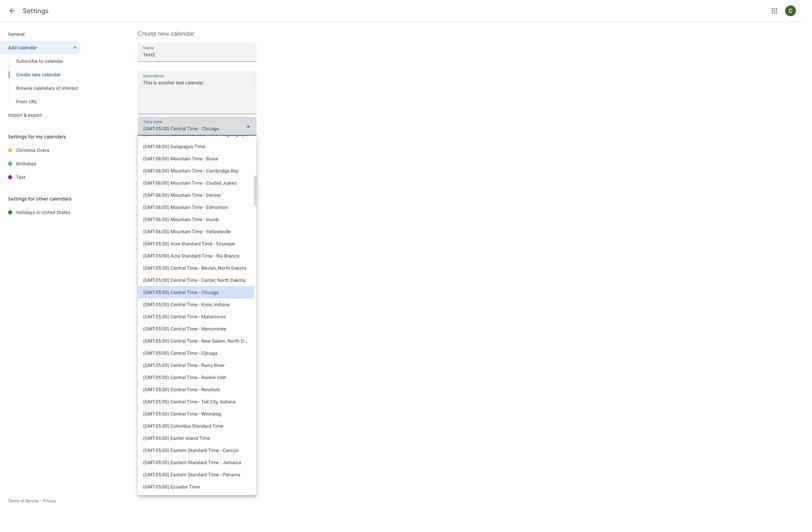 Task type: vqa. For each thing, say whether or not it's contained in the screenshot.
the bottommost Calendars
yes



Task type: locate. For each thing, give the bounding box(es) containing it.
terms of service link
[[8, 499, 38, 504]]

for left my
[[28, 134, 35, 140]]

(gmt minus 05:00)central time - center, north dakota option
[[138, 274, 254, 287]]

create new calendar
[[138, 30, 195, 38], [16, 72, 61, 77]]

of
[[56, 86, 60, 91], [21, 499, 24, 504]]

&
[[24, 113, 27, 118]]

0 vertical spatial create
[[138, 30, 157, 38]]

go back image
[[8, 7, 16, 15]]

–
[[39, 499, 42, 504]]

0 vertical spatial settings
[[23, 7, 49, 15]]

(gmt minus 05:00)eastern standard time - jamaica option
[[138, 457, 254, 469]]

2 for from the top
[[28, 196, 35, 202]]

general
[[8, 31, 25, 37]]

1 vertical spatial calendars
[[44, 134, 66, 140]]

christina overa tree item
[[0, 144, 81, 157]]

settings right "go back" icon
[[23, 7, 49, 15]]

None text field
[[143, 50, 251, 59], [138, 79, 257, 111], [143, 146, 251, 155], [143, 50, 251, 59], [138, 79, 257, 111], [143, 146, 251, 155]]

settings up christina
[[8, 134, 27, 140]]

from
[[16, 99, 27, 104]]

holidays
[[16, 210, 35, 215]]

0 vertical spatial create new calendar
[[138, 30, 195, 38]]

browse calendars of interest
[[16, 86, 78, 91]]

(gmt minus 05:00)colombia standard time option
[[138, 420, 254, 433]]

1 for from the top
[[28, 134, 35, 140]]

(gmt minus 05:00)central time - menominee option
[[138, 323, 254, 335]]

(gmt minus 05:00)ecuador time option
[[138, 481, 254, 493]]

(gmt minus 05:00)peru standard time option
[[138, 493, 254, 506]]

of right terms
[[21, 499, 24, 504]]

my
[[36, 134, 43, 140]]

settings for settings for my calendars
[[8, 134, 27, 140]]

settings
[[23, 7, 49, 15], [8, 134, 27, 140], [8, 196, 27, 202]]

0 horizontal spatial of
[[21, 499, 24, 504]]

group containing subscribe to calendar
[[0, 54, 81, 108]]

(gmt minus 06:00)mountain time - denver option
[[138, 189, 254, 201]]

tree
[[0, 27, 81, 122]]

export
[[28, 113, 42, 118]]

(gmt minus 05:00)eastern standard time - panama option
[[138, 469, 254, 481]]

0 horizontal spatial new
[[32, 72, 41, 77]]

1 horizontal spatial create new calendar
[[138, 30, 195, 38]]

(gmt minus 05:00)central time - rainy river option
[[138, 360, 254, 372]]

1 vertical spatial new
[[32, 72, 41, 77]]

browse
[[16, 86, 32, 91]]

of left interest
[[56, 86, 60, 91]]

settings for other calendars
[[8, 196, 72, 202]]

tree containing general
[[0, 27, 81, 122]]

1 vertical spatial settings
[[8, 134, 27, 140]]

(gmt minus 05:00)acre standard time - eirunepe option
[[138, 238, 254, 250]]

1 vertical spatial for
[[28, 196, 35, 202]]

for
[[28, 134, 35, 140], [28, 196, 35, 202]]

calendar inside tree item
[[18, 45, 37, 50]]

add
[[8, 45, 17, 50]]

(gmt minus 06:00)galapagos time option
[[138, 141, 254, 153]]

1 vertical spatial of
[[21, 499, 24, 504]]

calendars for my
[[44, 134, 66, 140]]

group
[[0, 54, 81, 108]]

0 vertical spatial for
[[28, 134, 35, 140]]

1 vertical spatial create new calendar
[[16, 72, 61, 77]]

settings for my calendars
[[8, 134, 66, 140]]

calendars right my
[[44, 134, 66, 140]]

calendar
[[171, 30, 195, 38], [18, 45, 37, 50], [45, 58, 63, 64], [42, 72, 61, 77], [162, 166, 182, 172]]

create calendar
[[146, 166, 182, 172]]

2 vertical spatial settings
[[8, 196, 27, 202]]

test tree item
[[0, 171, 81, 184]]

service
[[25, 499, 38, 504]]

2 vertical spatial create
[[146, 166, 161, 172]]

(gmt minus 05:00)central time - resolute option
[[138, 384, 254, 396]]

None field
[[138, 117, 257, 136]]

calendars up url
[[34, 86, 55, 91]]

create
[[138, 30, 157, 38], [16, 72, 31, 77], [146, 166, 161, 172]]

test link
[[16, 171, 81, 184]]

for for my
[[28, 134, 35, 140]]

to
[[39, 58, 43, 64]]

settings up holidays
[[8, 196, 27, 202]]

create inside button
[[146, 166, 161, 172]]

create calendar button
[[138, 163, 190, 175]]

0 horizontal spatial create new calendar
[[16, 72, 61, 77]]

(gmt minus 06:00)mountain time - boise option
[[138, 153, 254, 165]]

1 horizontal spatial of
[[56, 86, 60, 91]]

(gmt minus 05:00)central time - tell city, indiana option
[[138, 396, 254, 408]]

calendars up states
[[50, 196, 72, 202]]

for left other on the left
[[28, 196, 35, 202]]

settings heading
[[23, 7, 49, 15]]

(gmt minus 06:00)mountain time - inuvik option
[[138, 214, 254, 226]]

christina
[[16, 148, 36, 153]]

(gmt minus 06:00)mountain time - cambridge bay option
[[138, 165, 254, 177]]

calendar inside button
[[162, 166, 182, 172]]

0 vertical spatial new
[[158, 30, 169, 38]]

(gmt minus 05:00)central time - rankin inlet option
[[138, 372, 254, 384]]

add calendar
[[8, 45, 37, 50]]

for for other
[[28, 196, 35, 202]]

(gmt minus 05:00)easter island time option
[[138, 433, 254, 445]]

united
[[41, 210, 55, 215]]

(gmt minus 06:00)central standard time - tegucigalpa option
[[138, 128, 254, 141]]

other
[[36, 196, 48, 202]]

2 vertical spatial calendars
[[50, 196, 72, 202]]

(gmt minus 05:00)central time - beulah, north dakota option
[[138, 262, 254, 274]]

new
[[158, 30, 169, 38], [32, 72, 41, 77]]

subscribe
[[16, 58, 38, 64]]

calendars
[[34, 86, 55, 91], [44, 134, 66, 140], [50, 196, 72, 202]]

birthdays tree item
[[0, 157, 81, 171]]

settings for settings for other calendars
[[8, 196, 27, 202]]



Task type: describe. For each thing, give the bounding box(es) containing it.
(gmt minus 05:00)central time - matamoros option
[[138, 311, 254, 323]]

(gmt minus 05:00)central time - winnipeg option
[[138, 408, 254, 420]]

0 vertical spatial calendars
[[34, 86, 55, 91]]

(gmt minus 06:00)mountain time - ciudad juárez option
[[138, 177, 254, 189]]

birthdays link
[[16, 157, 81, 171]]

christina overa
[[16, 148, 49, 153]]

(gmt minus 06:00)mountain time - edmonton option
[[138, 201, 254, 214]]

interest
[[62, 86, 78, 91]]

(gmt minus 05:00)acre standard time - rio branco option
[[138, 250, 254, 262]]

(gmt minus 05:00)central time - new salem, north dakota option
[[138, 335, 254, 347]]

1 vertical spatial create
[[16, 72, 31, 77]]

privacy link
[[43, 499, 56, 504]]

subscribe to calendar
[[16, 58, 63, 64]]

privacy
[[43, 499, 56, 504]]

test
[[16, 175, 26, 180]]

import
[[8, 113, 23, 118]]

states
[[57, 210, 70, 215]]

(gmt minus 05:00)central time - knox, indiana option
[[138, 299, 254, 311]]

holidays in united states
[[16, 210, 70, 215]]

(gmt minus 05:00)central time - ojinaga option
[[138, 347, 254, 360]]

create new calendar inside tree
[[16, 72, 61, 77]]

overa
[[37, 148, 49, 153]]

settings for settings
[[23, 7, 49, 15]]

1 horizontal spatial new
[[158, 30, 169, 38]]

in
[[36, 210, 40, 215]]

holidays in united states tree item
[[0, 206, 81, 219]]

from url
[[16, 99, 37, 104]]

add calendar tree item
[[0, 41, 81, 54]]

url
[[29, 99, 37, 104]]

(gmt minus 05:00)central time - chicago option
[[138, 287, 254, 299]]

settings for my calendars tree
[[0, 144, 81, 184]]

terms of service – privacy
[[8, 499, 56, 504]]

import & export
[[8, 113, 42, 118]]

birthdays
[[16, 161, 37, 167]]

(gmt minus 06:00)mountain time - yellowknife option
[[138, 226, 254, 238]]

0 vertical spatial of
[[56, 86, 60, 91]]

terms
[[8, 499, 20, 504]]

calendars for other
[[50, 196, 72, 202]]

holidays in united states link
[[16, 206, 81, 219]]

(gmt minus 05:00)eastern standard time - cancún option
[[138, 445, 254, 457]]



